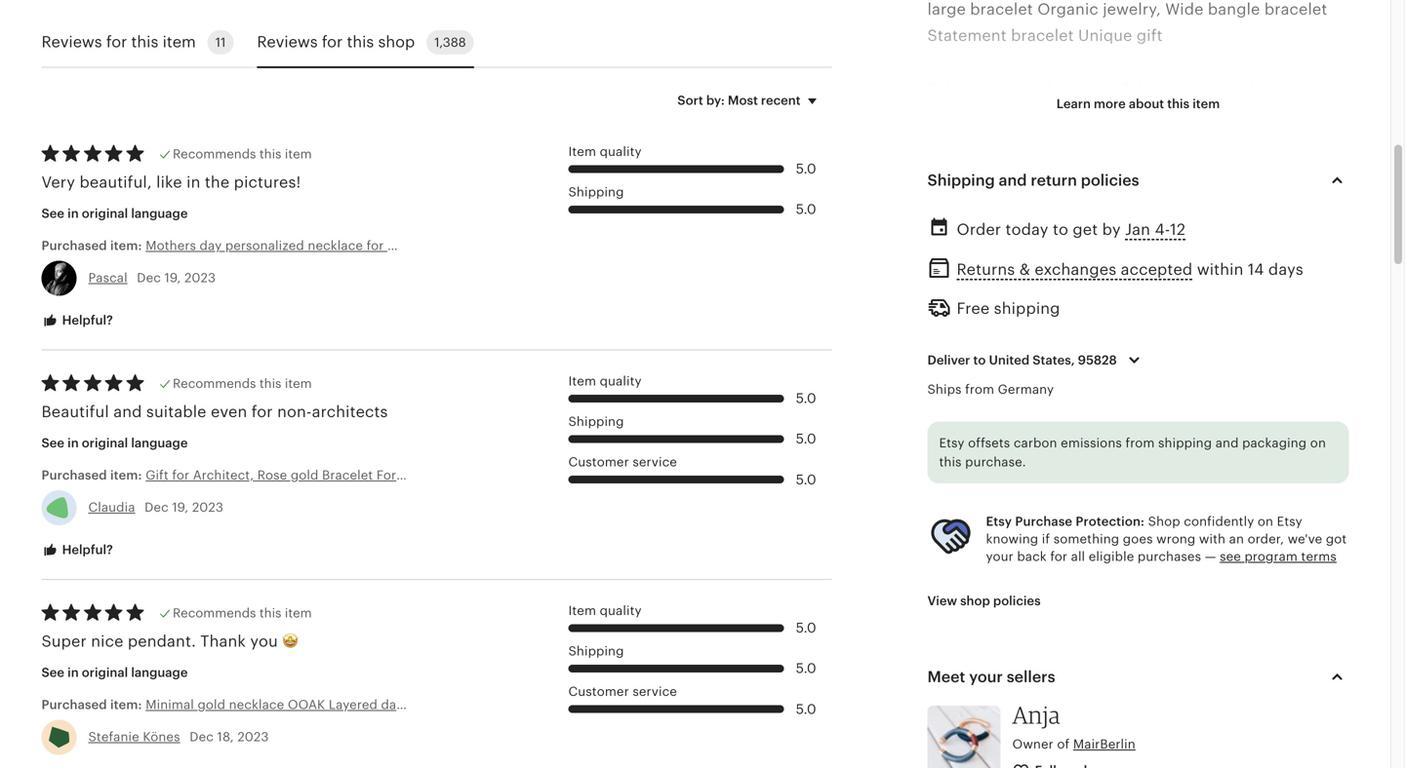 Task type: vqa. For each thing, say whether or not it's contained in the screenshot.
COSTUME
no



Task type: locate. For each thing, give the bounding box(es) containing it.
etsy for etsy offsets carbon emissions from shipping and packaging on this purchase.
[[939, 436, 965, 451]]

gold down etsy purchase protection: at right
[[1040, 531, 1074, 549]]

1 customer from the top
[[568, 455, 629, 470]]

1 see in original language button from the top
[[27, 196, 202, 231]]

to up program
[[1264, 531, 1280, 549]]

0 vertical spatial shipping
[[994, 300, 1060, 318]]

see in original language down beautiful in the left bottom of the page
[[41, 436, 188, 451]]

is right that
[[1012, 266, 1024, 283]]

2 vertical spatial recommends
[[173, 606, 256, 621]]

ships
[[927, 382, 962, 397]]

and left packaging
[[1216, 436, 1239, 451]]

see down beautiful in the left bottom of the page
[[41, 436, 64, 451]]

1 horizontal spatial of
[[1112, 80, 1128, 98]]

2 vertical spatial item:
[[110, 698, 142, 713]]

0 horizontal spatial from
[[965, 382, 994, 397]]

with up the '—'
[[1199, 532, 1226, 547]]

1 vertical spatial shop
[[960, 594, 990, 609]]

beautiful
[[41, 404, 109, 421]]

2 vertical spatial dec
[[190, 731, 214, 745]]

item: up 'pascal' link
[[110, 239, 142, 253]]

a up days
[[1296, 239, 1305, 257]]

19, for like
[[164, 271, 181, 286]]

8 5.0 from the top
[[796, 702, 816, 718]]

reviews for this item
[[41, 33, 196, 51]]

ref=seller-
[[927, 160, 1003, 177]]

learn
[[1057, 97, 1091, 111]]

●size:
[[927, 664, 974, 681]]

plating
[[1146, 584, 1199, 602]]

1 vertical spatial on
[[1258, 515, 1274, 529]]

item: up stefanie könes link
[[110, 698, 142, 713]]

claudia dec 19, 2023
[[88, 501, 223, 515]]

item
[[163, 33, 196, 51], [1193, 97, 1220, 111], [285, 147, 312, 161], [285, 377, 312, 391], [285, 606, 312, 621]]

see right can
[[1322, 80, 1349, 98]]

2 purchased from the top
[[41, 468, 107, 483]]

●size: approx. thickness - 15 mm
[[927, 664, 1125, 708]]

2 see in original language from the top
[[41, 436, 188, 451]]

dec right "claudia"
[[145, 501, 169, 515]]

1 vertical spatial an
[[1229, 532, 1244, 547]]

like
[[156, 174, 182, 191]]

1 vertical spatial from
[[1126, 436, 1155, 451]]

item: for nice
[[110, 698, 142, 713]]

etsy up 'gold,'
[[939, 436, 965, 451]]

quality
[[600, 144, 642, 159], [600, 374, 642, 389], [600, 604, 642, 619]]

0 vertical spatial recommends this item
[[173, 147, 312, 161]]

1 reviews from the left
[[41, 33, 102, 51]]

precision
[[927, 319, 998, 336]]

0 horizontal spatial shop
[[378, 33, 415, 51]]

and left return
[[999, 172, 1027, 189]]

see in original language button down beautiful in the left bottom of the page
[[27, 426, 202, 461]]

2 original from the top
[[82, 436, 128, 451]]

see down super
[[41, 666, 64, 681]]

0 vertical spatial purchased
[[41, 239, 107, 253]]

your up approx.
[[969, 669, 1003, 687]]

1 vertical spatial customer
[[568, 685, 629, 700]]

1 vertical spatial recommends
[[173, 377, 256, 391]]

emissions
[[1061, 436, 1122, 451]]

original for beautiful,
[[82, 206, 128, 221]]

1 purchased from the top
[[41, 239, 107, 253]]

for inside ●materials: made in (rose) gold plated brass, adjustable to the wrist. shiny textured finish. heavy 18k or 24k (rose) gold plating for a long lasting color and shine.
[[1203, 584, 1224, 602]]

a left get
[[1057, 213, 1066, 230]]

recommends up very beautiful, like in the pictures!
[[173, 147, 256, 161]]

0 vertical spatial of
[[1112, 80, 1128, 98]]

more
[[1094, 97, 1126, 111]]

the up the our at top
[[1132, 80, 1157, 98]]

1 vertical spatial original
[[82, 436, 128, 451]]

1 service from the top
[[633, 455, 677, 470]]

in inside ●materials: made in (rose) gold plated brass, adjustable to the wrist. shiny textured finish. heavy 18k or 24k (rose) gold plating for a long lasting color and shine.
[[974, 531, 988, 549]]

shipping
[[994, 300, 1060, 318], [1158, 436, 1212, 451]]

1 horizontal spatial policies
[[1081, 172, 1139, 189]]

1 vertical spatial to
[[973, 353, 986, 368]]

customer for beautiful and suitable even for non-architects
[[568, 455, 629, 470]]

see in original language for and
[[41, 436, 188, 451]]

see program terms
[[1220, 550, 1337, 565]]

a left long
[[1229, 584, 1238, 602]]

1 see in original language from the top
[[41, 206, 188, 221]]

2 recommends this item from the top
[[173, 377, 312, 391]]

0 vertical spatial recommends
[[173, 147, 256, 161]]

(rose) down all
[[1059, 584, 1103, 602]]

2 vertical spatial quality
[[600, 604, 642, 619]]

19, for suitable
[[172, 501, 189, 515]]

gold down finish.
[[1107, 584, 1141, 602]]

to left united
[[973, 353, 986, 368]]

pendant.
[[128, 633, 196, 651]]

1 vertical spatial shipping
[[1158, 436, 1212, 451]]

1 recommends this item from the top
[[173, 147, 312, 161]]

2 helpful? from the top
[[59, 543, 113, 557]]

great
[[1256, 292, 1296, 310]]

1 customer service from the top
[[568, 455, 677, 470]]

see right the '—'
[[1220, 550, 1241, 565]]

policies up shine.
[[993, 594, 1041, 609]]

gold down carbon
[[1008, 451, 1042, 469]]

etsy up knowing
[[986, 515, 1012, 529]]

1 horizontal spatial shop
[[960, 594, 990, 609]]

1 vertical spatial purchased item:
[[41, 468, 146, 483]]

unique
[[927, 213, 982, 230]]

is right bracelet on the top right of the page
[[1282, 213, 1294, 230]]

1 horizontal spatial piece
[[1058, 292, 1100, 310]]

language down like
[[131, 206, 188, 221]]

sculpture
[[1183, 239, 1255, 257]]

you left 🤩
[[250, 633, 278, 651]]

molten
[[1071, 213, 1124, 230]]

0 horizontal spatial see
[[1220, 550, 1241, 565]]

item left 11
[[163, 33, 196, 51]]

1 horizontal spatial etsy
[[986, 515, 1012, 529]]

dec left 18,
[[190, 731, 214, 745]]

even
[[211, 404, 247, 421]]

0 vertical spatial on
[[1310, 436, 1326, 451]]

and left suitable
[[113, 404, 142, 421]]

of inside anja owner of mairberlin
[[1057, 738, 1070, 752]]

see in original language button for beautiful,
[[27, 196, 202, 231]]

2 vertical spatial see
[[41, 666, 64, 681]]

2 vertical spatial item
[[568, 604, 596, 619]]

2 vertical spatial purchased item:
[[41, 698, 146, 713]]

of right owner
[[1057, 738, 1070, 752]]

1 horizontal spatial an
[[1298, 213, 1317, 230]]

helpful? down 'pascal' link
[[59, 313, 113, 328]]

0 vertical spatial gold
[[1008, 451, 1042, 469]]

2023 for in
[[184, 271, 216, 286]]

0 vertical spatial 2023
[[184, 271, 216, 286]]

dec right pascal
[[137, 271, 161, 286]]

2 vertical spatial gold
[[1107, 584, 1141, 602]]

2 service from the top
[[633, 685, 677, 700]]

pascal dec 19, 2023
[[88, 271, 216, 286]]

a inside ●materials: made in (rose) gold plated brass, adjustable to the wrist. shiny textured finish. heavy 18k or 24k (rose) gold plating for a long lasting color and shine.
[[1229, 584, 1238, 602]]

helpful? button down 'claudia' link
[[27, 533, 128, 569]]

tab list
[[41, 18, 832, 68]]

etsy
[[939, 436, 965, 451], [986, 515, 1012, 529], [1277, 515, 1302, 529]]

1 vertical spatial of
[[1057, 738, 1070, 752]]

see in original language
[[41, 206, 188, 221], [41, 436, 188, 451], [41, 666, 188, 681]]

● hypoallergenic
[[927, 743, 1057, 761]]

is up my
[[1105, 292, 1117, 310]]

language for pendant.
[[131, 666, 188, 681]]

individual
[[927, 239, 1002, 257]]

3 see in original language button from the top
[[27, 656, 202, 691]]

1 original from the top
[[82, 206, 128, 221]]

language down the pendant.
[[131, 666, 188, 681]]

0 vertical spatial customer
[[568, 455, 629, 470]]

0 vertical spatial 19,
[[164, 271, 181, 286]]

1 horizontal spatial you
[[1258, 80, 1286, 98]]

etsy up the we've
[[1277, 515, 1302, 529]]

2 horizontal spatial to
[[1264, 531, 1280, 549]]

purchased up 'pascal' link
[[41, 239, 107, 253]]

you left can
[[1258, 80, 1286, 98]]

and down free shipping
[[1002, 319, 1031, 336]]

original for and
[[82, 436, 128, 451]]

1 quality from the top
[[600, 144, 642, 159]]

3 purchased from the top
[[41, 698, 107, 713]]

to up 'acting'
[[1053, 221, 1068, 238]]

3 language from the top
[[131, 666, 188, 681]]

on up order,
[[1258, 515, 1274, 529]]

an up days
[[1298, 213, 1317, 230]]

19, right pascal
[[164, 271, 181, 286]]

anja image
[[927, 707, 1001, 769]]

see in original language button down nice
[[27, 656, 202, 691]]

of left about
[[1112, 80, 1128, 98]]

1 item from the top
[[568, 144, 596, 159]]

1 purchased item: from the top
[[41, 239, 146, 253]]

0 vertical spatial piece
[[1006, 239, 1048, 257]]

2023 right 18,
[[237, 731, 269, 745]]

1 vertical spatial item
[[568, 374, 596, 389]]

0 horizontal spatial you
[[250, 633, 278, 651]]

recommends up beautiful and suitable even for non-architects
[[173, 377, 256, 391]]

customer service
[[568, 455, 677, 470], [568, 685, 677, 700]]

1 vertical spatial item quality
[[568, 374, 642, 389]]

of
[[1112, 80, 1128, 98], [1057, 738, 1070, 752]]

item up pictures!
[[285, 147, 312, 161]]

2023 down beautiful and suitable even for non-architects
[[192, 501, 223, 515]]

1 helpful? from the top
[[59, 313, 113, 328]]

1 horizontal spatial reviews
[[257, 33, 318, 51]]

shop left 1,388
[[378, 33, 415, 51]]

days
[[1268, 261, 1304, 279]]

today
[[1006, 221, 1049, 238]]

item inside learn more about this item dropdown button
[[1193, 97, 1220, 111]]

0 vertical spatial see
[[1322, 80, 1349, 98]]

free shipping
[[957, 300, 1060, 318]]

jan 4-12 button
[[1125, 215, 1186, 244]]

and
[[999, 172, 1027, 189], [1002, 319, 1031, 336], [113, 404, 142, 421], [1216, 436, 1239, 451], [971, 611, 1000, 628]]

of inside "other sizes/thicknesses of the same model you can see in the section "bracelets" in our shop:https://www.etsy.com/shop/moonkidjewelry? ref=seller-platform-mcnav§ion_id=25817846"
[[1112, 80, 1128, 98]]

2 customer from the top
[[568, 685, 629, 700]]

0 horizontal spatial an
[[1229, 532, 1244, 547]]

2 reviews from the left
[[257, 33, 318, 51]]

4 5.0 from the top
[[796, 432, 816, 447]]

item: for and
[[110, 468, 142, 483]]

0 vertical spatial helpful?
[[59, 313, 113, 328]]

from right emissions
[[1126, 436, 1155, 451]]

purchased item: up 'pascal' link
[[41, 239, 146, 253]]

1 vertical spatial 2023
[[192, 501, 223, 515]]

shape
[[927, 266, 973, 283]]

3 item from the top
[[568, 604, 596, 619]]

shipping up shop
[[1158, 436, 1212, 451]]

original down beautiful in the left bottom of the page
[[82, 436, 128, 451]]

0 vertical spatial language
[[131, 206, 188, 221]]

with
[[1021, 213, 1053, 230], [1259, 239, 1292, 257], [1219, 292, 1251, 310], [1199, 532, 1226, 547]]

1 vertical spatial customer service
[[568, 685, 677, 700]]

see in original language down nice
[[41, 666, 188, 681]]

3 recommends from the top
[[173, 606, 256, 621]]

plated
[[1078, 531, 1127, 549]]

●materials:
[[927, 505, 1011, 522]]

helpful? down 'claudia' link
[[59, 543, 113, 557]]

original down nice
[[82, 666, 128, 681]]

2 quality from the top
[[600, 374, 642, 389]]

19, right 'claudia' link
[[172, 501, 189, 515]]

approx.
[[927, 690, 985, 708]]

2 item quality from the top
[[568, 374, 642, 389]]

1 horizontal spatial shipping
[[1158, 436, 1212, 451]]

helpful? for beautiful
[[59, 543, 113, 557]]

1 item: from the top
[[110, 239, 142, 253]]

recommends this item for you
[[173, 606, 312, 621]]

etsy inside shop confidently on etsy knowing if something goes wrong with an order, we've got your back for all eligible purchases —
[[1277, 515, 1302, 529]]

item for beautiful and suitable even for non-architects
[[285, 377, 312, 391]]

2 customer service from the top
[[568, 685, 677, 700]]

3 see from the top
[[41, 666, 64, 681]]

0 vertical spatial dec
[[137, 271, 161, 286]]

hypoallergenic
[[942, 743, 1057, 761]]

1 horizontal spatial (rose)
[[1059, 584, 1103, 602]]

very
[[41, 174, 75, 191]]

wrist.
[[927, 558, 969, 575]]

gold,
[[927, 451, 967, 469]]

see in original language button down beautiful,
[[27, 196, 202, 231]]

5.0
[[796, 162, 816, 177], [796, 202, 816, 217], [796, 391, 816, 407], [796, 432, 816, 447], [796, 473, 816, 488], [796, 621, 816, 636], [796, 662, 816, 677], [796, 702, 816, 718]]

a right as
[[1126, 239, 1135, 257]]

language for like
[[131, 206, 188, 221]]

shipping for beautiful and suitable even for non-architects
[[568, 415, 624, 429]]

language for suitable
[[131, 436, 188, 451]]

quality for beautiful and suitable even for non-architects
[[600, 374, 642, 389]]

back
[[1017, 550, 1047, 565]]

1 vertical spatial see
[[1220, 550, 1241, 565]]

view shop policies button
[[913, 584, 1055, 619]]

for inside shop confidently on etsy knowing if something goes wrong with an order, we've got your back for all eligible purchases —
[[1050, 550, 1068, 565]]

15
[[1076, 690, 1092, 708]]

2 language from the top
[[131, 436, 188, 451]]

see in original language down beautiful,
[[41, 206, 188, 221]]

0 vertical spatial see in original language button
[[27, 196, 202, 231]]

see for super
[[41, 666, 64, 681]]

of for anja
[[1057, 738, 1070, 752]]

0 vertical spatial purchased item:
[[41, 239, 146, 253]]

1 recommends from the top
[[173, 147, 256, 161]]

0 vertical spatial original
[[82, 206, 128, 221]]

adjustable
[[1181, 531, 1260, 549]]

item
[[568, 144, 596, 159], [568, 374, 596, 389], [568, 604, 596, 619]]

0 vertical spatial shop
[[378, 33, 415, 51]]

item: up "claudia"
[[110, 468, 142, 483]]

the up the see program terms
[[1284, 531, 1309, 549]]

heavy
[[927, 584, 974, 602]]

the
[[1132, 80, 1157, 98], [946, 106, 971, 124], [205, 174, 230, 191], [1284, 531, 1309, 549]]

2 horizontal spatial etsy
[[1277, 515, 1302, 529]]

to inside ●materials: made in (rose) gold plated brass, adjustable to the wrist. shiny textured finish. heavy 18k or 24k (rose) gold plating for a long lasting color and shine.
[[1264, 531, 1280, 549]]

2 vertical spatial original
[[82, 666, 128, 681]]

2 vertical spatial to
[[1264, 531, 1280, 549]]

lasting
[[1280, 584, 1331, 602]]

1 item quality from the top
[[568, 144, 642, 159]]

0 horizontal spatial reviews
[[41, 33, 102, 51]]

2 see in original language button from the top
[[27, 426, 202, 461]]

is
[[1282, 213, 1294, 230], [1012, 266, 1024, 283], [1105, 292, 1117, 310]]

1 vertical spatial see in original language button
[[27, 426, 202, 461]]

●
[[927, 743, 937, 761]]

see down very
[[41, 206, 64, 221]]

helpful?
[[59, 313, 113, 328], [59, 543, 113, 557]]

piece down the unrepeatable.
[[1058, 292, 1100, 310]]

item quality for very beautiful, like in the pictures!
[[568, 144, 642, 159]]

policies inside 'shipping and return policies' dropdown button
[[1081, 172, 1139, 189]]

1 vertical spatial purchased
[[41, 468, 107, 483]]

dec for like
[[137, 271, 161, 286]]

exchanges
[[1035, 261, 1117, 279]]

piece down today
[[1006, 239, 1048, 257]]

knowing
[[986, 532, 1038, 547]]

see inside "other sizes/thicknesses of the same model you can see in the section "bracelets" in our shop:https://www.etsy.com/shop/moonkidjewelry? ref=seller-platform-mcnav§ion_id=25817846"
[[1322, 80, 1349, 98]]

0 vertical spatial see
[[41, 206, 64, 221]]

etsy inside the etsy offsets carbon emissions from shipping and packaging on this purchase.
[[939, 436, 965, 451]]

2 vertical spatial recommends this item
[[173, 606, 312, 621]]

2 item from the top
[[568, 374, 596, 389]]

0 vertical spatial you
[[1258, 80, 1286, 98]]

purchased item: up 'claudia' link
[[41, 468, 146, 483]]

see for beautiful
[[41, 436, 64, 451]]

4-
[[1155, 221, 1170, 238]]

item quality for beautiful and suitable even for non-architects
[[568, 374, 642, 389]]

0 vertical spatial policies
[[1081, 172, 1139, 189]]

purchased item: for nice
[[41, 698, 146, 713]]

quality for super nice pendant. thank you 🤩
[[600, 604, 642, 619]]

states,
[[1033, 353, 1075, 368]]

2 vertical spatial see in original language button
[[27, 656, 202, 691]]

stefanie könes dec 18, 2023
[[88, 731, 269, 745]]

1 vertical spatial language
[[131, 436, 188, 451]]

2 horizontal spatial is
[[1282, 213, 1294, 230]]

nice
[[91, 633, 123, 651]]

3 see in original language from the top
[[41, 666, 188, 681]]

beautiful and suitable even for non-architects
[[41, 404, 388, 421]]

purchased for beautiful
[[41, 468, 107, 483]]

recommends this item up even
[[173, 377, 312, 391]]

0 vertical spatial item:
[[110, 239, 142, 253]]

2 see from the top
[[41, 436, 64, 451]]

3 recommends this item from the top
[[173, 606, 312, 621]]

0 vertical spatial an
[[1298, 213, 1317, 230]]

reviews for this shop
[[257, 33, 415, 51]]

0 vertical spatial from
[[965, 382, 994, 397]]

if
[[1042, 532, 1050, 547]]

purchased up 'claudia' link
[[41, 468, 107, 483]]

shop inside button
[[960, 594, 990, 609]]

1 see from the top
[[41, 206, 64, 221]]

0 horizontal spatial on
[[1258, 515, 1274, 529]]

1 vertical spatial see in original language
[[41, 436, 188, 451]]

your down knowing
[[986, 550, 1014, 565]]

1 horizontal spatial see
[[1322, 80, 1349, 98]]

of for other
[[1112, 80, 1128, 98]]

policies down shop:https://www.etsy.com/shop/moonkidjewelry?
[[1081, 172, 1139, 189]]

1 horizontal spatial on
[[1310, 436, 1326, 451]]

1 vertical spatial helpful?
[[59, 543, 113, 557]]

0 vertical spatial your
[[986, 550, 1014, 565]]

model
[[1206, 80, 1254, 98]]

recommends this item up thank
[[173, 606, 312, 621]]

1 language from the top
[[131, 206, 188, 221]]

each
[[1173, 213, 1210, 230]]

you inside "other sizes/thicknesses of the same model you can see in the section "bracelets" in our shop:https://www.etsy.com/shop/moonkidjewelry? ref=seller-platform-mcnav§ion_id=25817846"
[[1258, 80, 1286, 98]]

mairberlin
[[1073, 738, 1136, 752]]

0 horizontal spatial etsy
[[939, 436, 965, 451]]

recommends this item up pictures!
[[173, 147, 312, 161]]

piece
[[1006, 239, 1048, 257], [1058, 292, 1100, 310]]

your
[[986, 550, 1014, 565], [969, 669, 1003, 687]]

3 quality from the top
[[600, 604, 642, 619]]

1 vertical spatial item:
[[110, 468, 142, 483]]

shop right view
[[960, 594, 990, 609]]

3 purchased item: from the top
[[41, 698, 146, 713]]

made
[[927, 531, 969, 549]]

1 vertical spatial you
[[250, 633, 278, 651]]

2 helpful? button from the top
[[27, 533, 128, 569]]

pascal
[[88, 271, 128, 286]]

2 purchased item: from the top
[[41, 468, 146, 483]]

helpful? for very
[[59, 313, 113, 328]]

learn more about this item button
[[1042, 87, 1235, 122]]

3 item quality from the top
[[568, 604, 642, 619]]

0 vertical spatial item quality
[[568, 144, 642, 159]]

1 vertical spatial is
[[1012, 266, 1024, 283]]

free
[[957, 300, 990, 318]]

helpful? button down 'pascal' link
[[27, 303, 128, 339]]

shipping up care
[[994, 300, 1060, 318]]

and down view shop policies
[[971, 611, 1000, 628]]

2 vertical spatial item quality
[[568, 604, 642, 619]]

reviews
[[41, 33, 102, 51], [257, 33, 318, 51]]

2 vertical spatial language
[[131, 666, 188, 681]]

tab list containing reviews for this item
[[41, 18, 832, 68]]

2 item: from the top
[[110, 468, 142, 483]]

on right packaging
[[1310, 436, 1326, 451]]

original down beautiful,
[[82, 206, 128, 221]]

see in original language button for and
[[27, 426, 202, 461]]

comes
[[1138, 266, 1192, 283]]

2023 right pascal
[[184, 271, 216, 286]]

1 vertical spatial see
[[41, 436, 64, 451]]

order today to get by jan 4-12
[[957, 221, 1186, 238]]

item for super nice pendant. thank you 🤩
[[568, 604, 596, 619]]

item right the our at top
[[1193, 97, 1220, 111]]

1 vertical spatial 19,
[[172, 501, 189, 515]]

purchased up stefanie
[[41, 698, 107, 713]]

an down confidently
[[1229, 532, 1244, 547]]

(rose) up back
[[992, 531, 1035, 549]]

1 helpful? button from the top
[[27, 303, 128, 339]]

3 item: from the top
[[110, 698, 142, 713]]

item up non-
[[285, 377, 312, 391]]

recommends up thank
[[173, 606, 256, 621]]

0 vertical spatial customer service
[[568, 455, 677, 470]]

shop:https://www.etsy.com/shop/moonkidjewelry?
[[927, 133, 1316, 151]]

jan
[[1125, 221, 1151, 238]]

customer service for beautiful and suitable even for non-architects
[[568, 455, 677, 470]]

from right ships
[[965, 382, 994, 397]]

language down suitable
[[131, 436, 188, 451]]

purchase
[[1015, 515, 1073, 529]]

item up 🤩
[[285, 606, 312, 621]]

3 original from the top
[[82, 666, 128, 681]]

2 vertical spatial purchased
[[41, 698, 107, 713]]

this
[[131, 33, 158, 51], [347, 33, 374, 51], [1167, 97, 1190, 111], [259, 147, 281, 161], [259, 377, 281, 391], [939, 455, 962, 470], [259, 606, 281, 621]]

0 vertical spatial to
[[1053, 221, 1068, 238]]

0 vertical spatial see in original language
[[41, 206, 188, 221]]

2 recommends from the top
[[173, 377, 256, 391]]

purchased item: up stefanie
[[41, 698, 146, 713]]



Task type: describe. For each thing, give the bounding box(es) containing it.
and inside 'shipping and return policies' dropdown button
[[999, 172, 1027, 189]]

different
[[1228, 266, 1294, 283]]

studio
[[1118, 319, 1166, 336]]

we've
[[1288, 532, 1322, 547]]

unique cuff with a molten form. each bracelet is an individual piece acting as a small sculpture with a shape that is unrepeatable. comes in 3 different thicknesses. the piece is handcrafted with great precision and care in my studio in berlin.
[[927, 213, 1317, 336]]

gold inside ●colour: gold, rose gold
[[1008, 451, 1042, 469]]

your inside dropdown button
[[969, 669, 1003, 687]]

purchased for very
[[41, 239, 107, 253]]

the inside ●materials: made in (rose) gold plated brass, adjustable to the wrist. shiny textured finish. heavy 18k or 24k (rose) gold plating for a long lasting color and shine.
[[1284, 531, 1309, 549]]

shipping for very beautiful, like in the pictures!
[[568, 185, 624, 199]]

finish.
[[1089, 558, 1135, 575]]

as
[[1105, 239, 1121, 257]]

and inside "unique cuff with a molten form. each bracelet is an individual piece acting as a small sculpture with a shape that is unrepeatable. comes in 3 different thicknesses. the piece is handcrafted with great precision and care in my studio in berlin."
[[1002, 319, 1031, 336]]

very beautiful, like in the pictures!
[[41, 174, 301, 191]]

item for very beautiful, like in the pictures!
[[568, 144, 596, 159]]

0 horizontal spatial is
[[1012, 266, 1024, 283]]

shipping inside dropdown button
[[927, 172, 995, 189]]

quality for very beautiful, like in the pictures!
[[600, 144, 642, 159]]

see in original language button for nice
[[27, 656, 202, 691]]

customer for super nice pendant. thank you 🤩
[[568, 685, 629, 700]]

helpful? button for beautiful
[[27, 533, 128, 569]]

handcrafted
[[1121, 292, 1214, 310]]

pascal link
[[88, 271, 128, 286]]

with right the cuff
[[1021, 213, 1053, 230]]

könes
[[143, 731, 180, 745]]

mcnav§ion_id=25817846
[[1073, 160, 1258, 177]]

the down other
[[946, 106, 971, 124]]

thicknesses.
[[927, 292, 1022, 310]]

14
[[1248, 261, 1264, 279]]

goes
[[1123, 532, 1153, 547]]

purchased for super
[[41, 698, 107, 713]]

section
[[975, 106, 1031, 124]]

1 horizontal spatial is
[[1105, 292, 1117, 310]]

platform-
[[1003, 160, 1073, 177]]

view shop policies
[[927, 594, 1041, 609]]

the right like
[[205, 174, 230, 191]]

recommends for thank
[[173, 606, 256, 621]]

item inside tab list
[[163, 33, 196, 51]]

shipping inside the etsy offsets carbon emissions from shipping and packaging on this purchase.
[[1158, 436, 1212, 451]]

18,
[[217, 731, 234, 745]]

super nice pendant. thank you 🤩
[[41, 633, 298, 651]]

and inside ●materials: made in (rose) gold plated brass, adjustable to the wrist. shiny textured finish. heavy 18k or 24k (rose) gold plating for a long lasting color and shine.
[[971, 611, 1000, 628]]

"bracelets"
[[1035, 106, 1118, 124]]

and inside the etsy offsets carbon emissions from shipping and packaging on this purchase.
[[1216, 436, 1239, 451]]

accepted
[[1121, 261, 1193, 279]]

12
[[1170, 221, 1186, 238]]

with up days
[[1259, 239, 1292, 257]]

purchased item: for beautiful,
[[41, 239, 146, 253]]

1 vertical spatial piece
[[1058, 292, 1100, 310]]

most
[[728, 93, 758, 108]]

service for beautiful and suitable even for non-architects
[[633, 455, 677, 470]]

offsets
[[968, 436, 1010, 451]]

recommends this item for for
[[173, 377, 312, 391]]

packaging
[[1242, 436, 1307, 451]]

purchased item: for and
[[41, 468, 146, 483]]

3
[[1214, 266, 1224, 283]]

with inside shop confidently on etsy knowing if something goes wrong with an order, we've got your back for all eligible purchases —
[[1199, 532, 1226, 547]]

textured
[[1020, 558, 1084, 575]]

claudia link
[[88, 501, 135, 515]]

an inside "unique cuff with a molten form. each bracelet is an individual piece acting as a small sculpture with a shape that is unrepeatable. comes in 3 different thicknesses. the piece is handcrafted with great precision and care in my studio in berlin."
[[1298, 213, 1317, 230]]

confidently
[[1184, 515, 1254, 529]]

item for very beautiful, like in the pictures!
[[285, 147, 312, 161]]

5 5.0 from the top
[[796, 473, 816, 488]]

1 5.0 from the top
[[796, 162, 816, 177]]

2023 for even
[[192, 501, 223, 515]]

11
[[215, 35, 226, 50]]

your inside shop confidently on etsy knowing if something goes wrong with an order, we've got your back for all eligible purchases —
[[986, 550, 1014, 565]]

mairberlin link
[[1073, 738, 1136, 752]]

by
[[1102, 221, 1121, 238]]

6 5.0 from the top
[[796, 621, 816, 636]]

small
[[1139, 239, 1179, 257]]

purchase.
[[965, 455, 1026, 470]]

item for super nice pendant. thank you 🤩
[[285, 606, 312, 621]]

this inside the etsy offsets carbon emissions from shipping and packaging on this purchase.
[[939, 455, 962, 470]]

get
[[1073, 221, 1098, 238]]

item for beautiful and suitable even for non-architects
[[568, 374, 596, 389]]

beautiful,
[[79, 174, 152, 191]]

cuff
[[986, 213, 1016, 230]]

form.
[[1128, 213, 1169, 230]]

suitable
[[146, 404, 207, 421]]

that
[[977, 266, 1008, 283]]

other
[[927, 80, 971, 98]]

sellers
[[1007, 669, 1055, 687]]

etsy for etsy purchase protection:
[[986, 515, 1012, 529]]

on inside shop confidently on etsy knowing if something goes wrong with an order, we've got your back for all eligible purchases —
[[1258, 515, 1274, 529]]

from inside the etsy offsets carbon emissions from shipping and packaging on this purchase.
[[1126, 436, 1155, 451]]

1,388
[[434, 35, 466, 50]]

carbon
[[1014, 436, 1057, 451]]

service for super nice pendant. thank you 🤩
[[633, 685, 677, 700]]

18k
[[979, 584, 1004, 602]]

recommends this item for the
[[173, 147, 312, 161]]

●materials: made in (rose) gold plated brass, adjustable to the wrist. shiny textured finish. heavy 18k or 24k (rose) gold plating for a long lasting color and shine.
[[927, 505, 1331, 628]]

purchases
[[1138, 550, 1201, 565]]

shipping for super nice pendant. thank you 🤩
[[568, 644, 624, 659]]

shipping and return policies button
[[910, 157, 1367, 204]]

0 vertical spatial is
[[1282, 213, 1294, 230]]

2 5.0 from the top
[[796, 202, 816, 217]]

shine.
[[1004, 611, 1049, 628]]

rose
[[971, 451, 1004, 469]]

customer service for super nice pendant. thank you 🤩
[[568, 685, 677, 700]]

an inside shop confidently on etsy knowing if something goes wrong with an order, we've got your back for all eligible purchases —
[[1229, 532, 1244, 547]]

shop inside tab list
[[378, 33, 415, 51]]

something
[[1054, 532, 1119, 547]]

95828
[[1078, 353, 1117, 368]]

2 vertical spatial 2023
[[237, 731, 269, 745]]

0 horizontal spatial (rose)
[[992, 531, 1035, 549]]

brass,
[[1131, 531, 1177, 549]]

returns & exchanges accepted button
[[957, 256, 1193, 284]]

reviews for reviews for this item
[[41, 33, 102, 51]]

got
[[1326, 532, 1347, 547]]

recommends for in
[[173, 147, 256, 161]]

order,
[[1248, 532, 1284, 547]]

unrepeatable.
[[1028, 266, 1134, 283]]

united
[[989, 353, 1030, 368]]

with down 3
[[1219, 292, 1251, 310]]

anja owner of mairberlin
[[1012, 701, 1136, 752]]

1 vertical spatial (rose)
[[1059, 584, 1103, 602]]

view
[[927, 594, 957, 609]]

recommends for even
[[173, 377, 256, 391]]

7 5.0 from the top
[[796, 662, 816, 677]]

dec for suitable
[[145, 501, 169, 515]]

meet your sellers
[[927, 669, 1055, 687]]

●colour:
[[927, 425, 994, 443]]

deliver
[[927, 353, 970, 368]]

the
[[1026, 292, 1054, 310]]

within
[[1197, 261, 1244, 279]]

3 5.0 from the top
[[796, 391, 816, 407]]

this inside dropdown button
[[1167, 97, 1190, 111]]

on inside the etsy offsets carbon emissions from shipping and packaging on this purchase.
[[1310, 436, 1326, 451]]

shiny
[[974, 558, 1016, 575]]

long
[[1242, 584, 1276, 602]]

original for nice
[[82, 666, 128, 681]]

policies inside view shop policies button
[[993, 594, 1041, 609]]

claudia
[[88, 501, 135, 515]]

about
[[1129, 97, 1164, 111]]

see for very
[[41, 206, 64, 221]]

recent
[[761, 93, 801, 108]]

item: for beautiful,
[[110, 239, 142, 253]]

see in original language for nice
[[41, 666, 188, 681]]

order
[[957, 221, 1001, 238]]

0 horizontal spatial shipping
[[994, 300, 1060, 318]]

sort
[[677, 93, 703, 108]]

shop confidently on etsy knowing if something goes wrong with an order, we've got your back for all eligible purchases —
[[986, 515, 1347, 565]]

meet your sellers button
[[910, 654, 1367, 701]]

sort by: most recent
[[677, 93, 801, 108]]

program
[[1245, 550, 1298, 565]]

non-
[[277, 404, 312, 421]]

reviews for reviews for this shop
[[257, 33, 318, 51]]

all
[[1071, 550, 1085, 565]]

1 vertical spatial gold
[[1040, 531, 1074, 549]]

to inside deliver to united states, 95828 dropdown button
[[973, 353, 986, 368]]

by:
[[706, 93, 725, 108]]

other sizes/thicknesses of the same model you can see in the section "bracelets" in our shop:https://www.etsy.com/shop/moonkidjewelry? ref=seller-platform-mcnav§ion_id=25817846
[[927, 80, 1349, 177]]

see in original language for beautiful,
[[41, 206, 188, 221]]

item quality for super nice pendant. thank you 🤩
[[568, 604, 642, 619]]

shop
[[1148, 515, 1180, 529]]

helpful? button for very
[[27, 303, 128, 339]]



